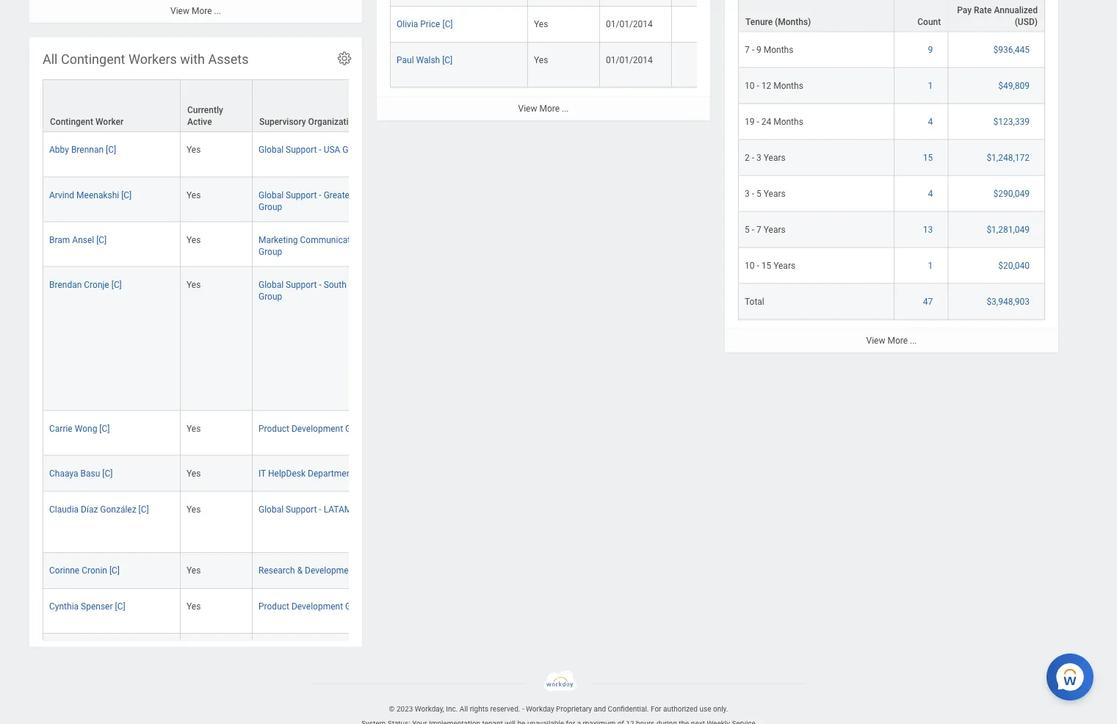 Task type: locate. For each thing, give the bounding box(es) containing it.
development
[[292, 423, 343, 433], [305, 565, 357, 576], [292, 601, 343, 612]]

view for the leftmost view more ... link
[[170, 6, 190, 16]]

view more ... inside contingent worker labor spend ii "element"
[[518, 103, 569, 114]]

1 vertical spatial more
[[540, 103, 560, 114]]

row containing currently active
[[43, 79, 1020, 133]]

1 vertical spatial contingent
[[50, 117, 93, 127]]

1 vertical spatial 4
[[929, 189, 933, 199]]

2 horizontal spatial more
[[888, 336, 908, 346]]

months right 12
[[774, 81, 804, 91]]

© 2023 workday, inc. all rights reserved. - workday proprietary and confidential. for authorized use only. footer
[[0, 671, 1118, 725]]

1 button up 47 button
[[929, 260, 936, 272]]

row containing 2 - 3 years
[[739, 140, 1046, 176]]

cronje
[[84, 279, 109, 290]]

- right 2
[[752, 153, 755, 163]]

... inside contingent worker analysis element
[[910, 336, 917, 346]]

global for global support - latam group
[[259, 504, 284, 514]]

support inside global support - greater india group
[[286, 189, 317, 200]]

contingent inside popup button
[[50, 117, 93, 127]]

19 - 24 months element
[[745, 114, 804, 127]]

3 down 2
[[745, 189, 750, 199]]

1 support from the top
[[286, 144, 317, 155]]

1 10 from the top
[[745, 81, 755, 91]]

1 horizontal spatial all
[[460, 705, 468, 714]]

10
[[745, 81, 755, 91], [745, 261, 755, 271]]

support for usa
[[286, 144, 317, 155]]

0 vertical spatial 4
[[929, 117, 933, 127]]

2 global from the top
[[259, 189, 284, 200]]

4 button up 15 button at the right top of the page
[[929, 116, 936, 128]]

support left "greater"
[[286, 189, 317, 200]]

5 - 7 years
[[745, 225, 786, 235]]

[c] right cronin
[[109, 565, 120, 576]]

view more ...
[[170, 6, 221, 16], [518, 103, 569, 114], [867, 336, 917, 346]]

[c] right meenakshi
[[121, 189, 132, 200]]

more inside contingent worker analysis element
[[888, 336, 908, 346]]

yes for chaaya basu [c]
[[187, 468, 201, 478]]

0 vertical spatial 3
[[757, 153, 762, 163]]

carrie
[[49, 423, 73, 433]]

9 down the 'count'
[[929, 45, 933, 55]]

2 vertical spatial more
[[888, 336, 908, 346]]

- up 5 - 7 years element
[[752, 189, 755, 199]]

view for view more ... link for contingent worker analysis element
[[867, 336, 886, 346]]

bram
[[49, 234, 70, 245]]

[c] right brennan in the left of the page
[[106, 144, 116, 155]]

1 vertical spatial 01/01/2014
[[606, 56, 653, 66]]

global up marketing
[[259, 189, 284, 200]]

view inside contingent worker labor spend ii "element"
[[518, 103, 538, 114]]

1 vertical spatial 3
[[745, 189, 750, 199]]

0 vertical spatial view
[[170, 6, 190, 16]]

1 horizontal spatial 3
[[757, 153, 762, 163]]

7 up 10 - 15 years element
[[757, 225, 762, 235]]

0 horizontal spatial ...
[[214, 6, 221, 16]]

0 vertical spatial ...
[[214, 6, 221, 16]]

months right the '24'
[[774, 117, 804, 127]]

yes for olivia price [c]
[[534, 20, 548, 30]]

0 vertical spatial all
[[43, 51, 58, 67]]

2 vertical spatial view
[[867, 336, 886, 346]]

9 down tenure
[[757, 45, 762, 55]]

-
[[752, 45, 755, 55], [757, 81, 760, 91], [757, 117, 760, 127], [319, 144, 322, 155], [752, 153, 755, 163], [752, 189, 755, 199], [319, 189, 322, 200], [752, 225, 755, 235], [757, 261, 760, 271], [319, 279, 322, 290], [319, 504, 322, 514], [522, 705, 524, 714]]

&
[[297, 565, 303, 576]]

wong
[[75, 423, 97, 433]]

view inside contingent worker analysis element
[[867, 336, 886, 346]]

7 down tenure
[[745, 45, 750, 55]]

global support - usa group
[[259, 144, 366, 155]]

1 horizontal spatial 9
[[929, 45, 933, 55]]

0 vertical spatial view more ... link
[[29, 0, 362, 23]]

contingent up abby brennan [c] link
[[50, 117, 93, 127]]

0 vertical spatial 7
[[745, 45, 750, 55]]

1 1 button from the top
[[929, 80, 936, 92]]

2 4 button from the top
[[929, 188, 936, 200]]

1 vertical spatial 5
[[745, 225, 750, 235]]

2 9 from the left
[[929, 45, 933, 55]]

row
[[390, 0, 1118, 7], [739, 0, 1046, 32], [390, 7, 1118, 43], [739, 32, 1046, 68], [390, 43, 1118, 88], [739, 68, 1046, 104], [43, 79, 1020, 133], [739, 104, 1046, 140], [43, 132, 1020, 177], [739, 140, 1046, 176], [739, 176, 1046, 212], [43, 177, 1020, 222], [739, 212, 1046, 248], [43, 222, 1020, 267], [739, 248, 1046, 284], [43, 267, 1020, 411], [739, 284, 1046, 320], [43, 411, 1020, 456], [43, 456, 1020, 492], [43, 492, 1020, 553], [43, 553, 1020, 589], [43, 589, 1020, 634], [43, 634, 1020, 695]]

2 10 from the top
[[745, 261, 755, 271]]

0 horizontal spatial view more ...
[[170, 6, 221, 16]]

1 button down 9 button
[[929, 80, 936, 92]]

it helpdesk department
[[259, 468, 354, 478]]

reserved.
[[491, 705, 521, 714]]

1 global from the top
[[259, 144, 284, 155]]

1 button for $49,809
[[929, 80, 936, 92]]

9 inside 7 - 9 months element
[[757, 45, 762, 55]]

- inside footer
[[522, 705, 524, 714]]

group inside global support - greater india group
[[259, 201, 282, 212]]

0 vertical spatial months
[[764, 45, 794, 55]]

- left 12
[[757, 81, 760, 91]]

years down the 5 - 7 years
[[774, 261, 796, 271]]

product development group link for cynthia spenser [c]
[[259, 598, 369, 612]]

1 horizontal spatial ...
[[562, 103, 569, 114]]

[c]
[[443, 20, 453, 30], [443, 56, 453, 66], [106, 144, 116, 155], [121, 189, 132, 200], [96, 234, 107, 245], [111, 279, 122, 290], [99, 423, 110, 433], [102, 468, 113, 478], [139, 504, 149, 514], [109, 565, 120, 576], [115, 601, 125, 612]]

0 horizontal spatial 9
[[757, 45, 762, 55]]

[c] right "wong"
[[99, 423, 110, 433]]

10 - 15 years
[[745, 261, 796, 271]]

product up it
[[259, 423, 289, 433]]

support inside global support - south africa group
[[286, 279, 317, 290]]

[c] right price
[[443, 20, 453, 30]]

5 up 5 - 7 years element
[[757, 189, 762, 199]]

contingent worker labor spend ii element
[[377, 0, 1118, 120]]

3 right 2
[[757, 153, 762, 163]]

yes for claudia díaz gonzález [c]
[[187, 504, 201, 514]]

4 button for $123,339
[[929, 116, 936, 128]]

currently active button
[[181, 80, 252, 131]]

[c] right the basu
[[102, 468, 113, 478]]

development up it helpdesk department link
[[292, 423, 343, 433]]

[c] right walsh
[[443, 56, 453, 66]]

1 4 button from the top
[[929, 116, 936, 128]]

...
[[214, 6, 221, 16], [562, 103, 569, 114], [910, 336, 917, 346]]

product development group down research & development
[[259, 601, 369, 612]]

0 vertical spatial 15
[[924, 153, 933, 163]]

years up 10 - 15 years element
[[764, 225, 786, 235]]

10 inside 10 - 12 months element
[[745, 81, 755, 91]]

for
[[651, 705, 662, 714]]

4
[[929, 117, 933, 127], [929, 189, 933, 199]]

1 vertical spatial view more ... link
[[377, 96, 711, 120]]

view more ... for contingent worker labor spend ii "element"
[[518, 103, 569, 114]]

1 vertical spatial 4 button
[[929, 188, 936, 200]]

15 button
[[924, 152, 936, 164]]

chaaya basu [c] link
[[49, 465, 113, 478]]

1 9 from the left
[[757, 45, 762, 55]]

currently active column header
[[181, 79, 253, 133]]

currently active
[[187, 105, 223, 127]]

2 1 from the top
[[929, 261, 933, 271]]

global for global support - usa group
[[259, 144, 284, 155]]

years right 2
[[764, 153, 786, 163]]

months
[[764, 45, 794, 55], [774, 81, 804, 91], [774, 117, 804, 127]]

row containing cynthia spenser [c]
[[43, 589, 1020, 634]]

1 vertical spatial ...
[[562, 103, 569, 114]]

24
[[762, 117, 772, 127]]

basu
[[80, 468, 100, 478]]

row containing chaaya basu [c]
[[43, 456, 1020, 492]]

15 down the 5 - 7 years
[[762, 261, 772, 271]]

0 vertical spatial 1
[[929, 81, 933, 91]]

helpdesk
[[268, 468, 306, 478]]

1 vertical spatial view more ...
[[518, 103, 569, 114]]

0 horizontal spatial all
[[43, 51, 58, 67]]

support down it helpdesk department
[[286, 504, 317, 514]]

4 button up 13 button
[[929, 188, 936, 200]]

1 down 9 button
[[929, 81, 933, 91]]

contingent up contingent worker popup button
[[61, 51, 125, 67]]

2 vertical spatial development
[[292, 601, 343, 612]]

1 horizontal spatial view more ...
[[518, 103, 569, 114]]

0 vertical spatial product development group link
[[259, 420, 369, 433]]

yes for corinne cronin [c]
[[187, 565, 201, 576]]

row containing 10 - 12 months
[[739, 68, 1046, 104]]

7
[[745, 45, 750, 55], [757, 225, 762, 235]]

product for carrie wong [c]
[[259, 423, 289, 433]]

india
[[355, 189, 374, 200]]

10 up total element
[[745, 261, 755, 271]]

1 down 13 button
[[929, 261, 933, 271]]

1
[[929, 81, 933, 91], [929, 261, 933, 271]]

[c] for paul walsh [c]
[[443, 56, 453, 66]]

0 vertical spatial 10
[[745, 81, 755, 91]]

2 vertical spatial view more ... link
[[725, 328, 1059, 353]]

0 vertical spatial product
[[259, 423, 289, 433]]

support for latam
[[286, 504, 317, 514]]

years inside 'element'
[[764, 153, 786, 163]]

arvind
[[49, 189, 74, 200]]

years for 2 - 3 years
[[764, 153, 786, 163]]

1 product development group link from the top
[[259, 420, 369, 433]]

1 vertical spatial months
[[774, 81, 804, 91]]

15 up "13" on the top right of the page
[[924, 153, 933, 163]]

1 horizontal spatial view more ... link
[[377, 96, 711, 120]]

global support - latam group link
[[259, 501, 378, 514]]

years for 5 - 7 years
[[764, 225, 786, 235]]

months for 7 - 9 months
[[764, 45, 794, 55]]

brendan cronje [c]
[[49, 279, 122, 290]]

0 horizontal spatial view
[[170, 6, 190, 16]]

row containing abby brennan [c]
[[43, 132, 1020, 177]]

5 down 3 - 5 years
[[745, 225, 750, 235]]

1 for $49,809
[[929, 81, 933, 91]]

2 horizontal spatial view
[[867, 336, 886, 346]]

global for global support - south africa group
[[259, 279, 284, 290]]

all up contingent worker
[[43, 51, 58, 67]]

$20,040 button
[[999, 260, 1032, 272]]

© 2023 workday, inc. all rights reserved. - workday proprietary and confidential. for authorized use only.
[[389, 705, 729, 714]]

10 - 15 years element
[[745, 258, 796, 271]]

0 vertical spatial development
[[292, 423, 343, 433]]

view more ... link inside contingent worker labor spend ii "element"
[[377, 96, 711, 120]]

1 vertical spatial 1
[[929, 261, 933, 271]]

- down 3 - 5 years
[[752, 225, 755, 235]]

yes for cynthia spenser [c]
[[187, 601, 201, 612]]

... inside contingent worker labor spend ii "element"
[[562, 103, 569, 114]]

1 vertical spatial view
[[518, 103, 538, 114]]

[c] right spenser on the left bottom
[[115, 601, 125, 612]]

view more ... inside contingent worker analysis element
[[867, 336, 917, 346]]

1 horizontal spatial 5
[[757, 189, 762, 199]]

3 - 5 years element
[[745, 186, 786, 199]]

development down research & development
[[292, 601, 343, 612]]

marketing
[[259, 234, 298, 245]]

support left south
[[286, 279, 317, 290]]

10 inside 10 - 15 years element
[[745, 261, 755, 271]]

1 4 from the top
[[929, 117, 933, 127]]

- inside 'link'
[[319, 144, 322, 155]]

currently
[[187, 105, 223, 115]]

0 horizontal spatial 3
[[745, 189, 750, 199]]

0 vertical spatial view more ...
[[170, 6, 221, 16]]

global down marketing
[[259, 279, 284, 290]]

4 global from the top
[[259, 504, 284, 514]]

all right inc.
[[460, 705, 468, 714]]

global down it
[[259, 504, 284, 514]]

support inside 'link'
[[286, 144, 317, 155]]

corinne cronin [c]
[[49, 565, 120, 576]]

global down supervisory at top left
[[259, 144, 284, 155]]

$1,248,172 button
[[987, 152, 1032, 164]]

africa
[[349, 279, 372, 290]]

0 horizontal spatial more
[[192, 6, 212, 16]]

pay rate annualized (usd)
[[958, 5, 1038, 27]]

view more ... link for contingent worker labor spend ii "element"
[[377, 96, 711, 120]]

1 product development group from the top
[[259, 423, 369, 433]]

row containing 19 - 24 months
[[739, 104, 1046, 140]]

4 support from the top
[[286, 504, 317, 514]]

global support - greater india group link
[[259, 186, 374, 212]]

yes for abby brennan [c]
[[187, 144, 201, 155]]

yes for arvind meenakshi [c]
[[187, 189, 201, 200]]

1 horizontal spatial 15
[[924, 153, 933, 163]]

2 horizontal spatial ...
[[910, 336, 917, 346]]

global inside global support - south africa group
[[259, 279, 284, 290]]

and
[[594, 705, 606, 714]]

tenure (months)
[[746, 17, 812, 27]]

2 product development group link from the top
[[259, 598, 369, 612]]

yes for paul walsh [c]
[[534, 56, 548, 66]]

yes
[[534, 20, 548, 30], [534, 56, 548, 66], [187, 144, 201, 155], [187, 189, 201, 200], [187, 234, 201, 245], [187, 279, 201, 290], [187, 423, 201, 433], [187, 468, 201, 478], [187, 504, 201, 514], [187, 565, 201, 576], [187, 601, 201, 612]]

2 support from the top
[[286, 189, 317, 200]]

4 up 15 button at the right top of the page
[[929, 117, 933, 127]]

2 4 from the top
[[929, 189, 933, 199]]

development for cynthia spenser [c]
[[292, 601, 343, 612]]

supervisory organization
[[259, 117, 359, 127]]

4 down 15 button at the right top of the page
[[929, 189, 933, 199]]

[c] right ansel
[[96, 234, 107, 245]]

product development group link
[[259, 420, 369, 433], [259, 598, 369, 612]]

cell
[[390, 0, 528, 7], [528, 0, 600, 7], [600, 0, 672, 7], [672, 0, 759, 7], [672, 7, 759, 43], [672, 43, 759, 88], [43, 634, 181, 695], [181, 634, 253, 695], [253, 634, 391, 695]]

more inside contingent worker labor spend ii "element"
[[540, 103, 560, 114]]

$20,040
[[999, 261, 1030, 271]]

- left latam
[[319, 504, 322, 514]]

10 left 12
[[745, 81, 755, 91]]

- left workday
[[522, 705, 524, 714]]

0 vertical spatial product development group
[[259, 423, 369, 433]]

cronin
[[82, 565, 107, 576]]

$290,049
[[994, 189, 1030, 199]]

19
[[745, 117, 755, 127]]

0 vertical spatial 4 button
[[929, 116, 936, 128]]

2 vertical spatial ...
[[910, 336, 917, 346]]

[c] right cronje
[[111, 279, 122, 290]]

months for 19 - 24 months
[[774, 117, 804, 127]]

arvind meenakshi [c]
[[49, 189, 132, 200]]

1 vertical spatial product development group link
[[259, 598, 369, 612]]

0 vertical spatial 1 button
[[929, 80, 936, 92]]

- left "greater"
[[319, 189, 322, 200]]

01/01/2014 for olivia price [c]
[[606, 20, 653, 30]]

$1,248,172
[[987, 153, 1030, 163]]

count button
[[895, 0, 948, 31]]

months for 10 - 12 months
[[774, 81, 804, 91]]

1 1 from the top
[[929, 81, 933, 91]]

[c] for bram ansel [c]
[[96, 234, 107, 245]]

months down tenure (months)
[[764, 45, 794, 55]]

support down supervisory organization
[[286, 144, 317, 155]]

row containing pay rate annualized (usd)
[[739, 0, 1046, 32]]

1 vertical spatial product development group
[[259, 601, 369, 612]]

1 vertical spatial all
[[460, 705, 468, 714]]

0 horizontal spatial view more ... link
[[29, 0, 362, 23]]

spenser
[[81, 601, 113, 612]]

product development group for cynthia spenser [c]
[[259, 601, 369, 612]]

5 - 7 years element
[[745, 222, 786, 235]]

1 vertical spatial 10
[[745, 261, 755, 271]]

with
[[180, 51, 205, 67]]

abby
[[49, 144, 69, 155]]

2 horizontal spatial view more ...
[[867, 336, 917, 346]]

$936,445
[[994, 45, 1030, 55]]

0 vertical spatial 01/01/2014
[[606, 20, 653, 30]]

1 product from the top
[[259, 423, 289, 433]]

2 vertical spatial view more ...
[[867, 336, 917, 346]]

12
[[762, 81, 772, 91]]

product development group up it helpdesk department link
[[259, 423, 369, 433]]

2 vertical spatial months
[[774, 117, 804, 127]]

2 01/01/2014 from the top
[[606, 56, 653, 66]]

01/01/2014
[[606, 20, 653, 30], [606, 56, 653, 66]]

1 01/01/2014 from the top
[[606, 20, 653, 30]]

years up 5 - 7 years element
[[764, 189, 786, 199]]

all contingent workers with assets element
[[29, 37, 1020, 695]]

product for cynthia spenser [c]
[[259, 601, 289, 612]]

1 vertical spatial 15
[[762, 261, 772, 271]]

1 vertical spatial product
[[259, 601, 289, 612]]

3 global from the top
[[259, 279, 284, 290]]

©
[[389, 705, 395, 714]]

global
[[259, 144, 284, 155], [259, 189, 284, 200], [259, 279, 284, 290], [259, 504, 284, 514]]

1 horizontal spatial more
[[540, 103, 560, 114]]

view more ... for contingent worker analysis element
[[867, 336, 917, 346]]

proprietary
[[556, 705, 592, 714]]

product development group link down research & development
[[259, 598, 369, 612]]

global inside 'link'
[[259, 144, 284, 155]]

contingent worker column header
[[43, 79, 181, 133]]

product development group link up it helpdesk department link
[[259, 420, 369, 433]]

2 1 button from the top
[[929, 260, 936, 272]]

2 product from the top
[[259, 601, 289, 612]]

1 vertical spatial 7
[[757, 225, 762, 235]]

3 support from the top
[[286, 279, 317, 290]]

- left south
[[319, 279, 322, 290]]

$49,809 button
[[999, 80, 1032, 92]]

2 horizontal spatial view more ... link
[[725, 328, 1059, 353]]

development right &
[[305, 565, 357, 576]]

0 horizontal spatial 7
[[745, 45, 750, 55]]

1 horizontal spatial view
[[518, 103, 538, 114]]

1 vertical spatial 1 button
[[929, 260, 936, 272]]

global support - south africa group
[[259, 279, 372, 301]]

yes for bram ansel [c]
[[187, 234, 201, 245]]

2 product development group from the top
[[259, 601, 369, 612]]

[c] for cynthia spenser [c]
[[115, 601, 125, 612]]

product down research
[[259, 601, 289, 612]]

global inside global support - greater india group
[[259, 189, 284, 200]]

- left usa
[[319, 144, 322, 155]]

contingent worker
[[50, 117, 124, 127]]

paul
[[397, 56, 414, 66]]



Task type: vqa. For each thing, say whether or not it's contained in the screenshot.


Task type: describe. For each thing, give the bounding box(es) containing it.
workers
[[129, 51, 177, 67]]

worker
[[96, 117, 124, 127]]

row containing claudia díaz gonzález [c]
[[43, 492, 1020, 553]]

more for contingent worker analysis element
[[888, 336, 908, 346]]

7 - 9 months element
[[745, 42, 794, 55]]

1 horizontal spatial 7
[[757, 225, 762, 235]]

research
[[259, 565, 295, 576]]

[c] right gonzález
[[139, 504, 149, 514]]

9 inside 9 button
[[929, 45, 933, 55]]

47 button
[[924, 296, 936, 308]]

19 - 24 months
[[745, 117, 804, 127]]

[c] for olivia price [c]
[[443, 20, 453, 30]]

contingent worker analysis element
[[725, 0, 1059, 353]]

count
[[918, 17, 942, 27]]

[c] for arvind meenakshi [c]
[[121, 189, 132, 200]]

[c] for corinne cronin [c]
[[109, 565, 120, 576]]

10 - 12 months element
[[745, 78, 804, 91]]

4 for $290,049
[[929, 189, 933, 199]]

global support - latam group
[[259, 504, 378, 514]]

marketing communications group link
[[259, 231, 367, 256]]

... for contingent worker labor spend ii "element"
[[562, 103, 569, 114]]

authorized
[[664, 705, 698, 714]]

abby brennan [c] link
[[49, 142, 116, 155]]

13 button
[[924, 224, 936, 236]]

assets
[[208, 51, 249, 67]]

0 vertical spatial 5
[[757, 189, 762, 199]]

carrie wong [c]
[[49, 423, 110, 433]]

view for view more ... link inside contingent worker labor spend ii "element"
[[518, 103, 538, 114]]

usa
[[324, 144, 341, 155]]

active
[[187, 117, 212, 127]]

[c] for chaaya basu [c]
[[102, 468, 113, 478]]

total element
[[745, 294, 765, 307]]

confidential.
[[608, 705, 649, 714]]

only.
[[713, 705, 729, 714]]

arvind meenakshi [c] link
[[49, 186, 132, 200]]

cynthia spenser [c]
[[49, 601, 125, 612]]

global for global support - greater india group
[[259, 189, 284, 200]]

corinne
[[49, 565, 80, 576]]

olivia price [c]
[[397, 20, 453, 30]]

0 vertical spatial more
[[192, 6, 212, 16]]

[c] for brendan cronje [c]
[[111, 279, 122, 290]]

$123,339 button
[[994, 116, 1032, 128]]

workday,
[[415, 705, 444, 714]]

bram ansel [c]
[[49, 234, 107, 245]]

rate
[[974, 5, 992, 15]]

15 inside button
[[924, 153, 933, 163]]

$1,281,049
[[987, 225, 1030, 235]]

claudia
[[49, 504, 79, 514]]

all contingent workers with assets
[[43, 51, 249, 67]]

... for contingent worker analysis element
[[910, 336, 917, 346]]

row containing corinne cronin [c]
[[43, 553, 1020, 589]]

2023
[[397, 705, 413, 714]]

$123,339
[[994, 117, 1030, 127]]

- right 19
[[757, 117, 760, 127]]

rights
[[470, 705, 489, 714]]

[c] for carrie wong [c]
[[99, 423, 110, 433]]

1 button for $20,040
[[929, 260, 936, 272]]

row containing brendan cronje [c]
[[43, 267, 1020, 411]]

díaz
[[81, 504, 98, 514]]

10 for 10 - 12 months
[[745, 81, 755, 91]]

configure all contingent workers with assets image
[[337, 50, 353, 67]]

latam
[[324, 504, 352, 514]]

paul walsh [c]
[[397, 56, 453, 66]]

product development group for carrie wong [c]
[[259, 423, 369, 433]]

carrie wong [c] link
[[49, 420, 110, 433]]

- up total element
[[757, 261, 760, 271]]

- down tenure
[[752, 45, 755, 55]]

olivia
[[397, 20, 418, 30]]

row containing olivia price [c]
[[390, 7, 1118, 43]]

0 vertical spatial contingent
[[61, 51, 125, 67]]

paul walsh [c] link
[[397, 53, 453, 66]]

tenure
[[746, 17, 773, 27]]

$290,049 button
[[994, 188, 1032, 200]]

1 for $20,040
[[929, 261, 933, 271]]

0 horizontal spatial 15
[[762, 261, 772, 271]]

yes for carrie wong [c]
[[187, 423, 201, 433]]

- inside global support - south africa group
[[319, 279, 322, 290]]

annualized
[[995, 5, 1038, 15]]

claudia díaz gonzález [c]
[[49, 504, 149, 514]]

row containing total
[[739, 284, 1046, 320]]

global support - usa group link
[[259, 142, 366, 155]]

- inside global support - greater india group
[[319, 189, 322, 200]]

price
[[421, 20, 441, 30]]

years for 10 - 15 years
[[774, 261, 796, 271]]

3 inside 'element'
[[757, 153, 762, 163]]

row containing arvind meenakshi [c]
[[43, 177, 1020, 222]]

corinne cronin [c] link
[[49, 562, 120, 576]]

cynthia spenser [c] link
[[49, 598, 125, 612]]

2 - 3 years element
[[745, 150, 786, 163]]

ansel
[[72, 234, 94, 245]]

development for carrie wong [c]
[[292, 423, 343, 433]]

0 horizontal spatial 5
[[745, 225, 750, 235]]

yes for brendan cronje [c]
[[187, 279, 201, 290]]

7 - 9 months
[[745, 45, 794, 55]]

$3,948,903 button
[[987, 296, 1032, 308]]

it
[[259, 468, 266, 478]]

2
[[745, 153, 750, 163]]

walsh
[[416, 56, 440, 66]]

3 - 5 years
[[745, 189, 786, 199]]

13
[[924, 225, 933, 235]]

01/01/2014 for paul walsh [c]
[[606, 56, 653, 66]]

years for 3 - 5 years
[[764, 189, 786, 199]]

row containing 7 - 9 months
[[739, 32, 1046, 68]]

bram ansel [c] link
[[49, 231, 107, 245]]

olivia price [c] link
[[397, 17, 453, 30]]

product development group link for carrie wong [c]
[[259, 420, 369, 433]]

row containing 5 - 7 years
[[739, 212, 1046, 248]]

view more ... link for contingent worker analysis element
[[725, 328, 1059, 353]]

10 for 10 - 15 years
[[745, 261, 755, 271]]

[c] for abby brennan [c]
[[106, 144, 116, 155]]

cynthia
[[49, 601, 79, 612]]

research & development
[[259, 565, 357, 576]]

south
[[324, 279, 347, 290]]

row containing carrie wong [c]
[[43, 411, 1020, 456]]

row containing paul walsh [c]
[[390, 43, 1118, 88]]

brendan cronje [c] link
[[49, 276, 122, 290]]

47
[[924, 297, 933, 307]]

row containing 10 - 15 years
[[739, 248, 1046, 284]]

1 vertical spatial development
[[305, 565, 357, 576]]

group inside global support - latam group link
[[354, 504, 378, 514]]

support for south
[[286, 279, 317, 290]]

organization
[[308, 117, 359, 127]]

chaaya basu [c]
[[49, 468, 113, 478]]

group inside global support - usa group 'link'
[[343, 144, 366, 155]]

group inside marketing communications group
[[259, 246, 282, 256]]

inc.
[[446, 705, 458, 714]]

4 button for $290,049
[[929, 188, 936, 200]]

supervisory
[[259, 117, 306, 127]]

support for greater
[[286, 189, 317, 200]]

pay rate annualized (usd) button
[[949, 0, 1045, 31]]

meenakshi
[[76, 189, 119, 200]]

4 for $123,339
[[929, 117, 933, 127]]

row containing bram ansel [c]
[[43, 222, 1020, 267]]

more for contingent worker labor spend ii "element"
[[540, 103, 560, 114]]

$1,281,049 button
[[987, 224, 1032, 236]]

- inside 'element'
[[752, 153, 755, 163]]

row containing 3 - 5 years
[[739, 176, 1046, 212]]

2 - 3 years
[[745, 153, 786, 163]]

it helpdesk department link
[[259, 465, 354, 478]]

use
[[700, 705, 712, 714]]

all inside footer
[[460, 705, 468, 714]]

group inside global support - south africa group
[[259, 291, 282, 301]]

$936,445 button
[[994, 44, 1032, 56]]

$3,948,903
[[987, 297, 1030, 307]]



